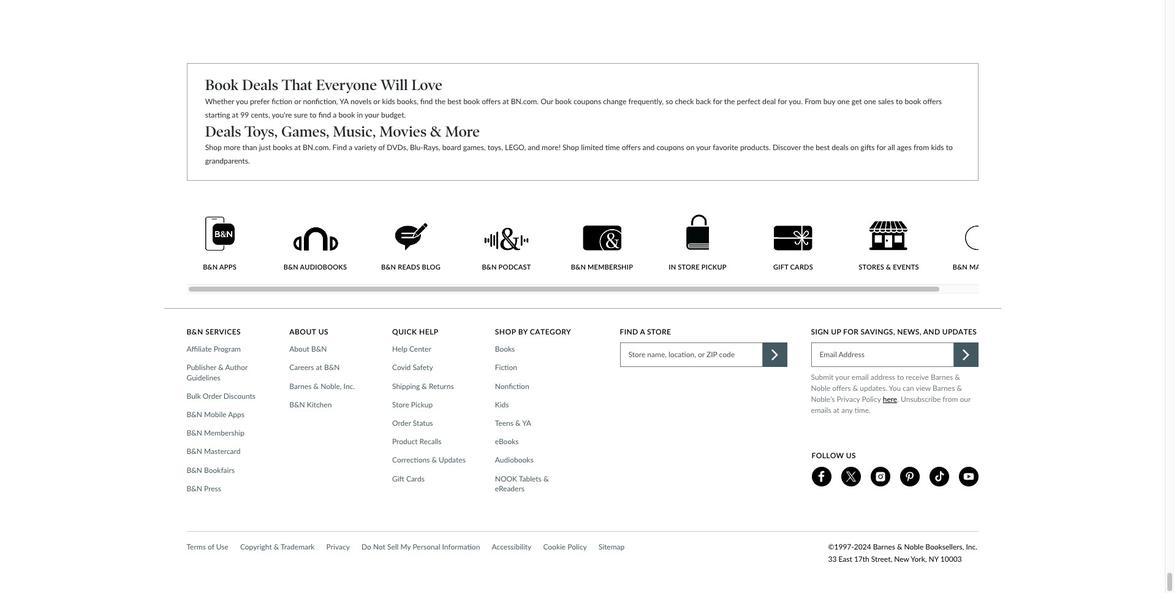 Task type: locate. For each thing, give the bounding box(es) containing it.
careers
[[290, 363, 314, 373]]

you
[[236, 97, 248, 106]]

0 horizontal spatial and
[[528, 143, 540, 152]]

noble's
[[812, 395, 835, 404]]

privacy up any time.
[[837, 395, 861, 404]]

at right the emails
[[834, 406, 840, 415]]

1 vertical spatial about
[[290, 345, 310, 354]]

2 horizontal spatial and
[[924, 328, 941, 337]]

view
[[916, 384, 931, 393]]

b&n down us
[[311, 345, 327, 354]]

store down shipping
[[392, 400, 409, 410]]

2 vertical spatial your
[[836, 373, 850, 382]]

b&n up 'noble, inc.'
[[324, 363, 340, 373]]

0 vertical spatial deals
[[242, 76, 278, 94]]

accessibility
[[492, 543, 532, 552]]

0 horizontal spatial policy
[[568, 543, 587, 552]]

books,
[[397, 97, 419, 106]]

the right discover on the top right
[[804, 143, 814, 152]]

b&n up b&n bookfairs
[[187, 447, 202, 456]]

0 horizontal spatial shop
[[205, 143, 222, 152]]

b&n up b&n mastercard
[[187, 429, 202, 438]]

1 horizontal spatial shop
[[563, 143, 580, 152]]

coupons left change
[[574, 97, 602, 106]]

products.
[[741, 143, 771, 152]]

to right sure
[[310, 110, 317, 119]]

center
[[410, 345, 432, 354]]

on left favorite
[[687, 143, 695, 152]]

will
[[381, 76, 408, 94]]

shop right more!
[[563, 143, 580, 152]]

1 vertical spatial deals
[[205, 122, 241, 140]]

love
[[412, 76, 443, 94]]

2024
[[855, 543, 872, 552]]

gift cards link
[[392, 474, 429, 484]]

1 horizontal spatial one
[[864, 97, 877, 106]]

b&n for b&n membership
[[571, 263, 586, 271]]

your inside "submit your email address to receive barnes & noble offers & updates. you can view barnes & noble's privacy policy"
[[836, 373, 850, 382]]

sign
[[812, 328, 830, 337]]

b&n membership link
[[187, 429, 248, 439]]

1 horizontal spatial from
[[943, 395, 959, 404]]

barnes up the street,
[[874, 543, 896, 552]]

1 vertical spatial help
[[392, 345, 408, 354]]

2 one from the left
[[864, 97, 877, 106]]

1 vertical spatial of
[[208, 543, 214, 552]]

noble down submit
[[812, 384, 831, 393]]

b&n left press
[[187, 484, 202, 494]]

teens & ya link
[[495, 419, 535, 429]]

gift cards link
[[761, 226, 827, 271]]

2 horizontal spatial your
[[836, 373, 850, 382]]

about up careers
[[290, 345, 310, 354]]

1 about from the top
[[290, 328, 317, 337]]

1 horizontal spatial find
[[620, 328, 639, 337]]

at right books
[[295, 143, 301, 152]]

book right "sales"
[[905, 97, 922, 106]]

b&n left apps
[[203, 263, 218, 271]]

0 horizontal spatial from
[[914, 143, 930, 152]]

from inside . unsubscribe from our emails at                         any time.
[[943, 395, 959, 404]]

in
[[669, 263, 677, 271]]

2 horizontal spatial a
[[640, 328, 645, 337]]

tablets
[[519, 474, 542, 484]]

audiobooks link
[[495, 456, 538, 466]]

one right the get
[[864, 97, 877, 106]]

bulk
[[187, 392, 201, 401]]

0 horizontal spatial find
[[319, 110, 331, 119]]

1 one from the left
[[838, 97, 850, 106]]

0 horizontal spatial order
[[203, 392, 222, 401]]

at inside . unsubscribe from our emails at                         any time.
[[834, 406, 840, 415]]

0 vertical spatial from
[[914, 143, 930, 152]]

1 vertical spatial noble
[[905, 543, 924, 552]]

kids link
[[495, 400, 513, 410]]

deals up the prefer
[[242, 76, 278, 94]]

privacy inside "submit your email address to receive barnes & noble offers & updates. you can view barnes & noble's privacy policy"
[[837, 395, 861, 404]]

b&n left the audiobooks
[[284, 263, 299, 271]]

b&n reads blog
[[381, 263, 441, 271]]

0 vertical spatial order
[[203, 392, 222, 401]]

cookie                     policy link
[[544, 542, 587, 554]]

1 horizontal spatial or
[[374, 97, 380, 106]]

0 vertical spatial coupons
[[574, 97, 602, 106]]

0 horizontal spatial a
[[333, 110, 337, 119]]

b&n mastercard
[[187, 447, 241, 456]]

b&n for b&n mastercard
[[953, 263, 968, 271]]

0 vertical spatial bn.com.
[[511, 97, 539, 106]]

2 horizontal spatial the
[[804, 143, 814, 152]]

board
[[443, 143, 461, 152]]

1 horizontal spatial kids
[[932, 143, 945, 152]]

recalls
[[420, 437, 442, 447]]

1 horizontal spatial best
[[816, 143, 830, 152]]

0 vertical spatial noble
[[812, 384, 831, 393]]

best left deals at the top right of the page
[[816, 143, 830, 152]]

and
[[528, 143, 540, 152], [643, 143, 655, 152], [924, 328, 941, 337]]

0 horizontal spatial coupons
[[574, 97, 602, 106]]

b&n left podcast
[[482, 263, 497, 271]]

noble, inc.
[[321, 382, 355, 391]]

&
[[430, 122, 442, 140], [887, 263, 892, 271], [218, 363, 224, 373], [956, 373, 961, 382], [314, 382, 319, 391], [422, 382, 427, 391], [853, 384, 859, 393], [957, 384, 963, 393], [516, 419, 521, 428], [432, 456, 437, 465], [544, 474, 549, 484], [274, 543, 279, 552], [898, 543, 903, 552]]

you.
[[789, 97, 803, 106]]

sell
[[388, 543, 399, 552]]

b&n down bulk
[[187, 410, 202, 419]]

receive
[[906, 373, 930, 382]]

bulk order discounts link
[[187, 392, 259, 402]]

b&n bookfairs link
[[187, 466, 239, 476]]

0 horizontal spatial best
[[448, 97, 462, 106]]

order right bulk
[[203, 392, 222, 401]]

1 vertical spatial privacy
[[327, 543, 350, 552]]

0 horizontal spatial store
[[392, 400, 409, 410]]

0 vertical spatial a
[[333, 110, 337, 119]]

1 horizontal spatial privacy
[[837, 395, 861, 404]]

b&n for b&n bookfairs
[[187, 466, 202, 475]]

york,
[[911, 555, 927, 564]]

1 horizontal spatial on
[[851, 143, 859, 152]]

1 horizontal spatial policy
[[863, 395, 882, 404]]

fiction
[[272, 97, 293, 106]]

noble inside "submit your email address to receive barnes & noble offers & updates. you can view barnes & noble's privacy policy"
[[812, 384, 831, 393]]

and left more!
[[528, 143, 540, 152]]

1 horizontal spatial find
[[421, 97, 433, 106]]

0 horizontal spatial help
[[392, 345, 408, 354]]

b&n left mastercard
[[953, 263, 968, 271]]

b&n for b&n mastercard
[[187, 447, 202, 456]]

find
[[333, 143, 347, 152], [620, 328, 639, 337]]

policy inside "submit your email address to receive barnes & noble offers & updates. you can view barnes & noble's privacy policy"
[[863, 395, 882, 404]]

a down nonfiction, at left
[[333, 110, 337, 119]]

0 vertical spatial find
[[333, 143, 347, 152]]

pickup
[[702, 263, 727, 271]]

store
[[678, 263, 700, 271]]

than
[[243, 143, 257, 152]]

b&n left membership
[[571, 263, 586, 271]]

to up the you
[[898, 373, 905, 382]]

99
[[240, 110, 249, 119]]

0 horizontal spatial one
[[838, 97, 850, 106]]

a up please complete this field to find a store text field
[[640, 328, 645, 337]]

1 horizontal spatial order
[[392, 419, 411, 428]]

ya down everyone
[[340, 97, 349, 106]]

pickup
[[411, 400, 433, 410]]

0 vertical spatial ya
[[340, 97, 349, 106]]

games,
[[281, 122, 330, 140]]

0 horizontal spatial ya
[[340, 97, 349, 106]]

1 vertical spatial from
[[943, 395, 959, 404]]

0 vertical spatial help
[[419, 328, 439, 337]]

barnes down careers
[[290, 382, 312, 391]]

noble up york,
[[905, 543, 924, 552]]

or up sure
[[295, 97, 301, 106]]

1 vertical spatial coupons
[[657, 143, 685, 152]]

ya inside book deals that everyone will love whether you prefer fiction or nonfiction, ya novels or kids books, find the best book offers at bn.com. our book coupons change frequently, so check back for the perfect deal for you. from buy one get one sales to book offers starting at 99 cents, you're sure to find a book in your budget. deals toys, games, music, movies & more shop more than just books at bn.com. find a variety of dvds, blu-rays, board games, toys, lego, and more! shop limited time offers and coupons on your favorite products. discover the best deals on gifts for all ages from kids to grandparents.
[[340, 97, 349, 106]]

publisher
[[187, 363, 217, 373]]

covid safety link
[[392, 363, 437, 373]]

b&n for b&n apps
[[203, 263, 218, 271]]

about for about b&n
[[290, 345, 310, 354]]

0 horizontal spatial deals
[[205, 122, 241, 140]]

your left email
[[836, 373, 850, 382]]

the down love
[[435, 97, 446, 106]]

updates
[[943, 328, 978, 337]]

our
[[541, 97, 554, 106]]

starting
[[205, 110, 230, 119]]

for left all
[[877, 143, 887, 152]]

barnes & noble, inc. link
[[290, 382, 359, 392]]

from right ages
[[914, 143, 930, 152]]

author
[[225, 363, 248, 373]]

1 horizontal spatial coupons
[[657, 143, 685, 152]]

0 vertical spatial about
[[290, 328, 317, 337]]

help up the center
[[419, 328, 439, 337]]

0 vertical spatial privacy
[[837, 395, 861, 404]]

1 vertical spatial a
[[349, 143, 353, 152]]

the left 'perfect'
[[725, 97, 736, 106]]

privacy link
[[327, 542, 350, 554]]

0 horizontal spatial bn.com.
[[303, 143, 331, 152]]

membership
[[204, 429, 245, 438]]

1 horizontal spatial noble
[[905, 543, 924, 552]]

gift cards
[[392, 474, 425, 484]]

novels
[[351, 97, 372, 106]]

offers up toys,
[[482, 97, 501, 106]]

help down 'quick'
[[392, 345, 408, 354]]

find down love
[[421, 97, 433, 106]]

ya right "teens"
[[523, 419, 532, 428]]

shop left the "more"
[[205, 143, 222, 152]]

all
[[888, 143, 896, 152]]

reads
[[398, 263, 420, 271]]

1 vertical spatial ya
[[523, 419, 532, 428]]

policy right cookie
[[568, 543, 587, 552]]

offers right "sales"
[[924, 97, 943, 106]]

of left dvds, in the top of the page
[[379, 143, 385, 152]]

deals down starting
[[205, 122, 241, 140]]

0 vertical spatial your
[[365, 110, 380, 119]]

on left gifts
[[851, 143, 859, 152]]

best up more
[[448, 97, 462, 106]]

bn.com.
[[511, 97, 539, 106], [303, 143, 331, 152]]

1 vertical spatial order
[[392, 419, 411, 428]]

discover
[[773, 143, 802, 152]]

get
[[852, 97, 863, 106]]

savings,
[[861, 328, 896, 337]]

store up please complete this field to find a store text field
[[648, 328, 672, 337]]

0 vertical spatial best
[[448, 97, 462, 106]]

b&n services
[[187, 328, 241, 337]]

and right "time" at the top right of page
[[643, 143, 655, 152]]

offers up noble's
[[833, 384, 851, 393]]

your left favorite
[[697, 143, 711, 152]]

b&n left kitchen
[[290, 400, 305, 410]]

0 vertical spatial of
[[379, 143, 385, 152]]

find down nonfiction, at left
[[319, 110, 331, 119]]

0 vertical spatial find
[[421, 97, 433, 106]]

safety
[[413, 363, 433, 373]]

information
[[442, 543, 480, 552]]

& inside ©1997-2024 barnes & noble booksellers, inc. 33 east 17th street, new york, ny 10003
[[898, 543, 903, 552]]

1 horizontal spatial bn.com.
[[511, 97, 539, 106]]

0 horizontal spatial noble
[[812, 384, 831, 393]]

2 shop from the left
[[563, 143, 580, 152]]

2 about from the top
[[290, 345, 310, 354]]

terms of                     use link
[[187, 542, 229, 554]]

& inside "link"
[[432, 456, 437, 465]]

about up about b&n
[[290, 328, 317, 337]]

find inside book deals that everyone will love whether you prefer fiction or nonfiction, ya novels or kids books, find the best book offers at bn.com. our book coupons change frequently, so check back for the perfect deal for you. from buy one get one sales to book offers starting at 99 cents, you're sure to find a book in your budget. deals toys, games, music, movies & more shop more than just books at bn.com. find a variety of dvds, blu-rays, board games, toys, lego, and more! shop limited time offers and coupons on your favorite products. discover the best deals on gifts for all ages from kids to grandparents.
[[333, 143, 347, 152]]

b&n up affiliate
[[187, 328, 203, 337]]

toys,
[[488, 143, 503, 152]]

trademark
[[281, 543, 315, 552]]

kids up 'budget.'
[[382, 97, 395, 106]]

your
[[365, 110, 380, 119], [697, 143, 711, 152], [836, 373, 850, 382]]

bn.com. left our
[[511, 97, 539, 106]]

of left use
[[208, 543, 214, 552]]

not
[[373, 543, 386, 552]]

b&n left reads
[[381, 263, 396, 271]]

0 horizontal spatial find
[[333, 143, 347, 152]]

kids right ages
[[932, 143, 945, 152]]

0 horizontal spatial of
[[208, 543, 214, 552]]

b&n up 'b&n press'
[[187, 466, 202, 475]]

nonfiction link
[[495, 382, 533, 392]]

coupons down so
[[657, 143, 685, 152]]

corrections & updates
[[392, 456, 466, 465]]

and right news,
[[924, 328, 941, 337]]

noble inside ©1997-2024 barnes & noble booksellers, inc. 33 east 17th street, new york, ny 10003
[[905, 543, 924, 552]]

at right careers
[[316, 363, 322, 373]]

0 vertical spatial policy
[[863, 395, 882, 404]]

b&n for b&n services
[[187, 328, 203, 337]]

1 vertical spatial find
[[620, 328, 639, 337]]

or right novels
[[374, 97, 380, 106]]

privacy
[[837, 395, 861, 404], [327, 543, 350, 552]]

discounts
[[224, 392, 256, 401]]

1 horizontal spatial help
[[419, 328, 439, 337]]

bn.com. down the games,
[[303, 143, 331, 152]]

barnes inside ©1997-2024 barnes & noble booksellers, inc. 33 east 17th street, new york, ny 10003
[[874, 543, 896, 552]]

1 vertical spatial bn.com.
[[303, 143, 331, 152]]

1 vertical spatial your
[[697, 143, 711, 152]]

bookfairs
[[204, 466, 235, 475]]

b&n press link
[[187, 484, 225, 494]]

to
[[897, 97, 903, 106], [310, 110, 317, 119], [947, 143, 954, 152], [898, 373, 905, 382]]

updates.
[[860, 384, 888, 393]]

publisher & author guidelines
[[187, 363, 248, 382]]

1 horizontal spatial of
[[379, 143, 385, 152]]

your right in at the left top of page
[[365, 110, 380, 119]]

0 horizontal spatial on
[[687, 143, 695, 152]]

about for about us
[[290, 328, 317, 337]]

privacy left do
[[327, 543, 350, 552]]

here link
[[883, 394, 898, 406]]

apps
[[220, 263, 237, 271]]

from left our
[[943, 395, 959, 404]]

0 horizontal spatial privacy
[[327, 543, 350, 552]]

mastercard
[[204, 447, 241, 456]]

0 vertical spatial kids
[[382, 97, 395, 106]]

one left the get
[[838, 97, 850, 106]]

a left variety
[[349, 143, 353, 152]]

0 horizontal spatial or
[[295, 97, 301, 106]]

policy down updates.
[[863, 395, 882, 404]]

order up product
[[392, 419, 411, 428]]

0 horizontal spatial your
[[365, 110, 380, 119]]

0 vertical spatial store
[[648, 328, 672, 337]]

favorite
[[713, 143, 739, 152]]

b&n inside "link"
[[290, 400, 305, 410]]



Task type: vqa. For each thing, say whether or not it's contained in the screenshot.


Task type: describe. For each thing, give the bounding box(es) containing it.
sign up for savings, news, and updates
[[812, 328, 978, 337]]

up
[[832, 328, 842, 337]]

17th
[[855, 555, 870, 564]]

ages
[[898, 143, 912, 152]]

offers right "time" at the top right of page
[[622, 143, 641, 152]]

cards
[[406, 474, 425, 484]]

submit
[[812, 373, 834, 382]]

b&n for b&n membership
[[187, 429, 202, 438]]

deal
[[763, 97, 776, 106]]

nonfiction
[[495, 382, 530, 391]]

of inside book deals that everyone will love whether you prefer fiction or nonfiction, ya novels or kids books, find the best book offers at bn.com. our book coupons change frequently, so check back for the perfect deal for you. from buy one get one sales to book offers starting at 99 cents, you're sure to find a book in your budget. deals toys, games, music, movies & more shop more than just books at bn.com. find a variety of dvds, blu-rays, board games, toys, lego, and more! shop limited time offers and coupons on your favorite products. discover the best deals on gifts for all ages from kids to grandparents.
[[379, 143, 385, 152]]

gift
[[392, 474, 405, 484]]

to right ages
[[947, 143, 954, 152]]

1 vertical spatial best
[[816, 143, 830, 152]]

b&n kitchen link
[[290, 400, 336, 410]]

our
[[961, 395, 971, 404]]

press
[[204, 484, 221, 494]]

sitemap
[[599, 543, 625, 552]]

terms of                     use
[[187, 543, 229, 552]]

cookie
[[544, 543, 566, 552]]

street,
[[872, 555, 893, 564]]

fiction link
[[495, 363, 521, 373]]

copyright
[[240, 543, 272, 552]]

budget.
[[381, 110, 406, 119]]

in store pickup
[[669, 263, 727, 271]]

affiliate program link
[[187, 345, 245, 355]]

time
[[606, 143, 620, 152]]

& inside book deals that everyone will love whether you prefer fiction or nonfiction, ya novels or kids books, find the best book offers at bn.com. our book coupons change frequently, so check back for the perfect deal for you. from buy one get one sales to book offers starting at 99 cents, you're sure to find a book in your budget. deals toys, games, music, movies & more shop more than just books at bn.com. find a variety of dvds, blu-rays, board games, toys, lego, and more! shop limited time offers and coupons on your favorite products. discover the best deals on gifts for all ages from kids to grandparents.
[[430, 122, 442, 140]]

Please complete this field to find a store text field
[[620, 343, 763, 368]]

store pickup link
[[392, 400, 437, 410]]

2 on from the left
[[851, 143, 859, 152]]

1 or from the left
[[295, 97, 301, 106]]

corrections & updates link
[[392, 456, 470, 466]]

1 horizontal spatial deals
[[242, 76, 278, 94]]

rays,
[[424, 143, 441, 152]]

nook tablets & ereaders
[[495, 474, 549, 494]]

1 vertical spatial kids
[[932, 143, 945, 152]]

covid
[[392, 363, 411, 373]]

help center link
[[392, 345, 435, 355]]

store pickup
[[392, 400, 433, 410]]

b&n kitchen
[[290, 400, 332, 410]]

copyright &                     trademark link
[[240, 542, 315, 554]]

from inside book deals that everyone will love whether you prefer fiction or nonfiction, ya novels or kids books, find the best book offers at bn.com. our book coupons change frequently, so check back for the perfect deal for you. from buy one get one sales to book offers starting at 99 cents, you're sure to find a book in your budget. deals toys, games, music, movies & more shop more than just books at bn.com. find a variety of dvds, blu-rays, board games, toys, lego, and more! shop limited time offers and coupons on your favorite products. discover the best deals on gifts for all ages from kids to grandparents.
[[914, 143, 930, 152]]

0 horizontal spatial the
[[435, 97, 446, 106]]

sure
[[294, 110, 308, 119]]

1 horizontal spatial the
[[725, 97, 736, 106]]

shop by category
[[495, 328, 572, 337]]

b&n for b&n press
[[187, 484, 202, 494]]

sitemap link
[[599, 542, 625, 554]]

b&n audiobooks
[[284, 263, 347, 271]]

book right our
[[556, 97, 572, 106]]

1 horizontal spatial store
[[648, 328, 672, 337]]

1 horizontal spatial and
[[643, 143, 655, 152]]

b&n podcast
[[482, 263, 531, 271]]

accessibility link
[[492, 542, 532, 554]]

any time.
[[842, 406, 871, 415]]

product recalls
[[392, 437, 442, 447]]

& inside the publisher & author guidelines
[[218, 363, 224, 373]]

membership
[[588, 263, 634, 271]]

1 horizontal spatial your
[[697, 143, 711, 152]]

news,
[[898, 328, 922, 337]]

shipping & returns
[[392, 382, 454, 391]]

book left in at the left top of page
[[339, 110, 355, 119]]

from
[[805, 97, 822, 106]]

affiliate program
[[187, 345, 241, 354]]

nook
[[495, 474, 518, 484]]

in
[[357, 110, 363, 119]]

book
[[205, 76, 239, 94]]

b&n for b&n podcast
[[482, 263, 497, 271]]

for left you.
[[778, 97, 788, 106]]

submit your email address to receive barnes & noble offers & updates. you can view barnes & noble's privacy policy
[[812, 373, 963, 404]]

terms
[[187, 543, 206, 552]]

b&n for b&n audiobooks
[[284, 263, 299, 271]]

b&n membership
[[187, 429, 245, 438]]

1 on from the left
[[687, 143, 695, 152]]

book up more
[[464, 97, 480, 106]]

at left our
[[503, 97, 509, 106]]

for right up
[[844, 328, 859, 337]]

1 vertical spatial find
[[319, 110, 331, 119]]

deals
[[832, 143, 849, 152]]

2 or from the left
[[374, 97, 380, 106]]

to right "sales"
[[897, 97, 903, 106]]

1 shop from the left
[[205, 143, 222, 152]]

1 vertical spatial policy
[[568, 543, 587, 552]]

gift
[[774, 263, 789, 271]]

ereaders
[[495, 484, 525, 494]]

publisher & author guidelines link
[[187, 363, 274, 383]]

books
[[495, 345, 515, 354]]

find a store
[[620, 328, 672, 337]]

ebooks
[[495, 437, 519, 447]]

b&n apps
[[203, 263, 237, 271]]

nook tablets & ereaders link
[[495, 474, 582, 494]]

new
[[895, 555, 910, 564]]

prefer
[[250, 97, 270, 106]]

b&n press
[[187, 484, 221, 494]]

perfect
[[737, 97, 761, 106]]

copyright &                     trademark
[[240, 543, 315, 552]]

more!
[[542, 143, 561, 152]]

offers inside "submit your email address to receive barnes & noble offers & updates. you can view barnes & noble's privacy policy"
[[833, 384, 851, 393]]

1 horizontal spatial a
[[349, 143, 353, 152]]

personal
[[413, 543, 441, 552]]

b&n for b&n reads blog
[[381, 263, 396, 271]]

1 horizontal spatial ya
[[523, 419, 532, 428]]

shipping & returns link
[[392, 382, 458, 392]]

Please complete this field text field
[[812, 343, 954, 368]]

to inside "submit your email address to receive barnes & noble offers & updates. you can view barnes & noble's privacy policy"
[[898, 373, 905, 382]]

inc.
[[967, 543, 978, 552]]

podcast
[[499, 263, 531, 271]]

2 vertical spatial a
[[640, 328, 645, 337]]

©1997-2024 barnes & noble booksellers, inc. 33 east 17th street, new york, ny 10003
[[829, 543, 978, 564]]

stores
[[859, 263, 885, 271]]

program
[[214, 345, 241, 354]]

at left 99
[[232, 110, 239, 119]]

1 vertical spatial store
[[392, 400, 409, 410]]

music,
[[333, 122, 376, 140]]

for right back
[[714, 97, 723, 106]]

b&n for b&n mobile apps
[[187, 410, 202, 419]]

booksellers,
[[926, 543, 965, 552]]

b&n for b&n kitchen
[[290, 400, 305, 410]]

mastercard
[[970, 263, 1017, 271]]

barnes up view
[[931, 373, 954, 382]]

& inside nook tablets & ereaders
[[544, 474, 549, 484]]

ebooks link
[[495, 437, 523, 447]]

stores & events link
[[856, 221, 923, 271]]

b&n mobile apps
[[187, 410, 245, 419]]

us
[[847, 452, 857, 461]]

barnes right view
[[933, 384, 956, 393]]

teens
[[495, 419, 514, 428]]

cards
[[791, 263, 814, 271]]

order status
[[392, 419, 433, 428]]

0 horizontal spatial kids
[[382, 97, 395, 106]]

careers at b&n link
[[290, 363, 344, 373]]



